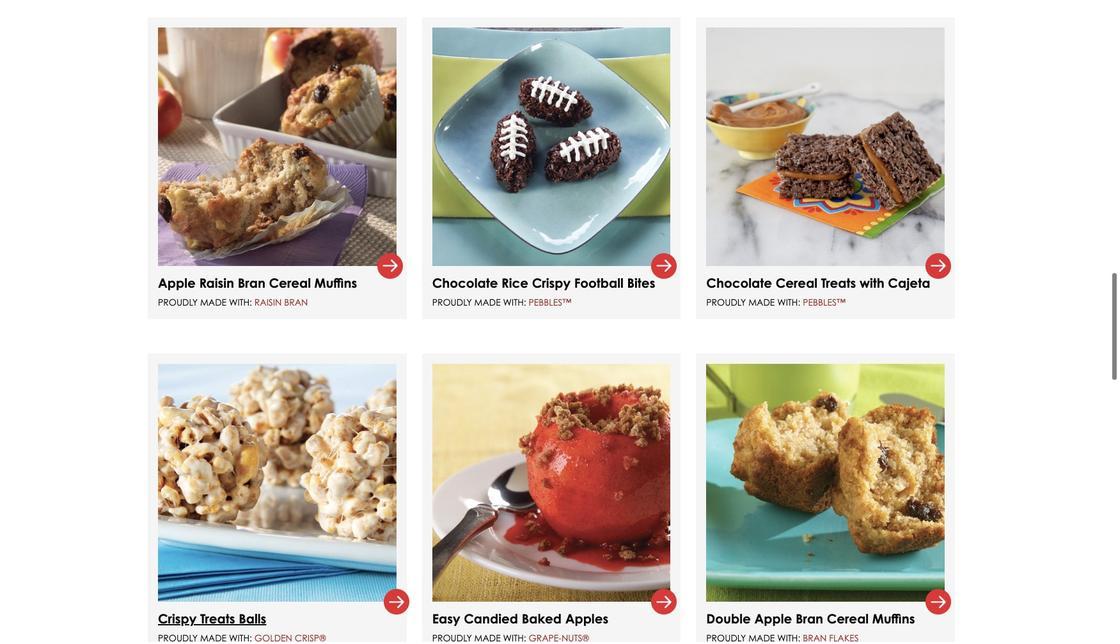 Task type: vqa. For each thing, say whether or not it's contained in the screenshot.
the left mins
no



Task type: locate. For each thing, give the bounding box(es) containing it.
bran
[[238, 275, 265, 291], [284, 297, 308, 308], [796, 611, 823, 627]]

0 horizontal spatial proudly
[[158, 297, 198, 308]]

raisin
[[199, 275, 234, 291], [255, 297, 282, 308]]

apples
[[565, 611, 609, 627]]

1 horizontal spatial cereal
[[776, 275, 818, 291]]

1 pebbles™ link from the left
[[529, 297, 571, 308]]

0 horizontal spatial muffins
[[314, 275, 357, 291]]

2 proudly from the left
[[432, 297, 472, 308]]

2 horizontal spatial proudly
[[706, 297, 746, 308]]

proudly for chocolate cereal treats with cajeta
[[706, 297, 746, 308]]

1 vertical spatial muffins
[[872, 611, 915, 627]]

chocolate
[[432, 275, 498, 291], [706, 275, 772, 291]]

pebbles™ down chocolate cereal treats with cajeta link
[[803, 297, 846, 308]]

1 pebbles™ from the left
[[529, 297, 571, 308]]

chocolate inside chocolate rice crispy football bites proudly made with: pebbles™
[[432, 275, 498, 291]]

1 horizontal spatial muffins
[[872, 611, 915, 627]]

made inside chocolate cereal treats with cajeta proudly made with: pebbles™
[[749, 297, 775, 308]]

pebbles™ link down chocolate cereal treats with cajeta link
[[803, 297, 846, 308]]

proudly
[[158, 297, 198, 308], [432, 297, 472, 308], [706, 297, 746, 308]]

pebbles™ link
[[529, 297, 571, 308], [803, 297, 846, 308]]

2 horizontal spatial with:
[[777, 297, 800, 308]]

pebbles™
[[529, 297, 571, 308], [803, 297, 846, 308]]

made inside apple raisin bran cereal muffins proudly made with: raisin bran
[[200, 297, 227, 308]]

1 horizontal spatial chocolate
[[706, 275, 772, 291]]

treats
[[821, 275, 856, 291], [200, 611, 235, 627]]

apple
[[158, 275, 196, 291], [755, 611, 792, 627]]

cereal inside chocolate cereal treats with cajeta proudly made with: pebbles™
[[776, 275, 818, 291]]

cereal inside apple raisin bran cereal muffins proudly made with: raisin bran
[[269, 275, 311, 291]]

easy candied baked apples
[[432, 611, 609, 627]]

made inside chocolate rice crispy football bites proudly made with: pebbles™
[[474, 297, 501, 308]]

0 vertical spatial crispy
[[532, 275, 571, 291]]

pebbles™ inside chocolate cereal treats with cajeta proudly made with: pebbles™
[[803, 297, 846, 308]]

with: down "rice"
[[503, 297, 526, 308]]

made
[[200, 297, 227, 308], [474, 297, 501, 308], [749, 297, 775, 308]]

1 horizontal spatial apple
[[755, 611, 792, 627]]

with: inside chocolate rice crispy football bites proudly made with: pebbles™
[[503, 297, 526, 308]]

muffins for double apple bran cereal muffins
[[872, 611, 915, 627]]

treats left balls
[[200, 611, 235, 627]]

1 horizontal spatial treats
[[821, 275, 856, 291]]

0 horizontal spatial apple
[[158, 275, 196, 291]]

with: for rice
[[503, 297, 526, 308]]

chocolate cereal treats with cajeta link
[[706, 275, 930, 291]]

1 horizontal spatial crispy
[[532, 275, 571, 291]]

0 horizontal spatial raisin
[[199, 275, 234, 291]]

2 vertical spatial bran
[[796, 611, 823, 627]]

made down chocolate cereal treats with cajeta link
[[749, 297, 775, 308]]

0 vertical spatial muffins
[[314, 275, 357, 291]]

cereal for apple
[[827, 611, 869, 627]]

2 horizontal spatial cereal
[[827, 611, 869, 627]]

1 horizontal spatial raisin
[[255, 297, 282, 308]]

2 chocolate from the left
[[706, 275, 772, 291]]

made for rice
[[474, 297, 501, 308]]

candied
[[464, 611, 518, 627]]

1 horizontal spatial pebbles™ link
[[803, 297, 846, 308]]

with:
[[229, 297, 252, 308], [503, 297, 526, 308], [777, 297, 800, 308]]

crispy
[[532, 275, 571, 291], [158, 611, 197, 627]]

0 horizontal spatial pebbles™ link
[[529, 297, 571, 308]]

1 horizontal spatial made
[[474, 297, 501, 308]]

with: down chocolate cereal treats with cajeta link
[[777, 297, 800, 308]]

chocolate cereal treats with cajeta proudly made with: pebbles™
[[706, 275, 930, 308]]

0 horizontal spatial made
[[200, 297, 227, 308]]

proudly inside chocolate rice crispy football bites proudly made with: pebbles™
[[432, 297, 472, 308]]

1 with: from the left
[[229, 297, 252, 308]]

muffins
[[314, 275, 357, 291], [872, 611, 915, 627]]

proudly inside chocolate cereal treats with cajeta proudly made with: pebbles™
[[706, 297, 746, 308]]

bran for apple
[[238, 275, 265, 291]]

muffins for apple raisin bran cereal muffins proudly made with: raisin bran
[[314, 275, 357, 291]]

0 horizontal spatial crispy
[[158, 611, 197, 627]]

0 horizontal spatial treats
[[200, 611, 235, 627]]

crispy inside chocolate rice crispy football bites proudly made with: pebbles™
[[532, 275, 571, 291]]

1 vertical spatial crispy
[[158, 611, 197, 627]]

pebbles™ inside chocolate rice crispy football bites proudly made with: pebbles™
[[529, 297, 571, 308]]

0 vertical spatial apple
[[158, 275, 196, 291]]

0 horizontal spatial with:
[[229, 297, 252, 308]]

0 vertical spatial bran
[[238, 275, 265, 291]]

1 horizontal spatial proudly
[[432, 297, 472, 308]]

pebbles™ link down chocolate rice crispy football bites link
[[529, 297, 571, 308]]

0 vertical spatial raisin
[[199, 275, 234, 291]]

1 vertical spatial bran
[[284, 297, 308, 308]]

3 made from the left
[[749, 297, 775, 308]]

made for raisin
[[200, 297, 227, 308]]

treats left with
[[821, 275, 856, 291]]

1 proudly from the left
[[158, 297, 198, 308]]

3 with: from the left
[[777, 297, 800, 308]]

0 vertical spatial treats
[[821, 275, 856, 291]]

0 horizontal spatial chocolate
[[432, 275, 498, 291]]

chocolate inside chocolate cereal treats with cajeta proudly made with: pebbles™
[[706, 275, 772, 291]]

1 vertical spatial apple
[[755, 611, 792, 627]]

muffins inside apple raisin bran cereal muffins proudly made with: raisin bran
[[314, 275, 357, 291]]

1 horizontal spatial pebbles™
[[803, 297, 846, 308]]

golden crisp crispy treats balls recipe image
[[158, 364, 396, 602]]

2 with: from the left
[[503, 297, 526, 308]]

1 horizontal spatial with:
[[503, 297, 526, 308]]

raisin bran link
[[255, 297, 308, 308]]

0 horizontal spatial bran
[[238, 275, 265, 291]]

1 made from the left
[[200, 297, 227, 308]]

with
[[860, 275, 885, 291]]

double
[[706, 611, 751, 627]]

apple raisin bran muffins recipe image
[[158, 28, 396, 266]]

with: down apple raisin bran cereal muffins link
[[229, 297, 252, 308]]

1 horizontal spatial bran
[[284, 297, 308, 308]]

2 pebbles™ link from the left
[[803, 297, 846, 308]]

2 made from the left
[[474, 297, 501, 308]]

made down chocolate rice crispy football bites link
[[474, 297, 501, 308]]

0 horizontal spatial cereal
[[269, 275, 311, 291]]

made for cereal
[[749, 297, 775, 308]]

rice
[[502, 275, 528, 291]]

1 chocolate from the left
[[432, 275, 498, 291]]

proudly for apple raisin bran cereal muffins
[[158, 297, 198, 308]]

2 horizontal spatial bran
[[796, 611, 823, 627]]

2 horizontal spatial made
[[749, 297, 775, 308]]

0 horizontal spatial pebbles™
[[529, 297, 571, 308]]

with: inside chocolate cereal treats with cajeta proudly made with: pebbles™
[[777, 297, 800, 308]]

with: inside apple raisin bran cereal muffins proudly made with: raisin bran
[[229, 297, 252, 308]]

3 proudly from the left
[[706, 297, 746, 308]]

made down apple raisin bran cereal muffins link
[[200, 297, 227, 308]]

2 pebbles™ from the left
[[803, 297, 846, 308]]

cereal
[[269, 275, 311, 291], [776, 275, 818, 291], [827, 611, 869, 627]]

pebbles™ down chocolate rice crispy football bites link
[[529, 297, 571, 308]]

proudly inside apple raisin bran cereal muffins proudly made with: raisin bran
[[158, 297, 198, 308]]



Task type: describe. For each thing, give the bounding box(es) containing it.
1 vertical spatial treats
[[200, 611, 235, 627]]

treats inside chocolate cereal treats with cajeta proudly made with: pebbles™
[[821, 275, 856, 291]]

pebbles chocolate football bites recipe image
[[432, 28, 671, 266]]

chocolate rice crispy football bites link
[[432, 275, 655, 291]]

cereal for raisin
[[269, 275, 311, 291]]

cajeta
[[888, 275, 930, 291]]

1 vertical spatial raisin
[[255, 297, 282, 308]]

double apple bran cereal muffins link
[[706, 611, 915, 627]]

grape nuts candied baked apples recipe image
[[432, 364, 671, 602]]

apple raisin bran cereal muffins link
[[158, 275, 357, 291]]

bran for double
[[796, 611, 823, 627]]

balls
[[239, 611, 266, 627]]

easy
[[432, 611, 460, 627]]

pebbles™ for crispy
[[529, 297, 571, 308]]

crispy treats balls link
[[158, 611, 266, 627]]

chocolate for chocolate rice crispy football bites
[[432, 275, 498, 291]]

double apple bran cereal muffins
[[706, 611, 915, 627]]

crispy treats balls
[[158, 611, 266, 627]]

baked
[[522, 611, 562, 627]]

apple inside apple raisin bran cereal muffins proudly made with: raisin bran
[[158, 275, 196, 291]]

pebbles chocolate cereal treats with cajeta recipe image
[[706, 28, 945, 266]]

chocolate for chocolate cereal treats with cajeta
[[706, 275, 772, 291]]

with: for raisin
[[229, 297, 252, 308]]

with: for cereal
[[777, 297, 800, 308]]

pebbles™ link for treats
[[803, 297, 846, 308]]

easy candied baked apples link
[[432, 611, 609, 627]]

bites
[[627, 275, 655, 291]]

football
[[574, 275, 624, 291]]

pebbles™ for treats
[[803, 297, 846, 308]]

chocolate rice crispy football bites proudly made with: pebbles™
[[432, 275, 655, 308]]

apple raisin bran cereal muffins proudly made with: raisin bran
[[158, 275, 357, 308]]

pebbles™ link for crispy
[[529, 297, 571, 308]]

bran flakes double apple bran cereal muffins recipe image
[[706, 364, 945, 602]]

proudly for chocolate rice crispy football bites
[[432, 297, 472, 308]]



